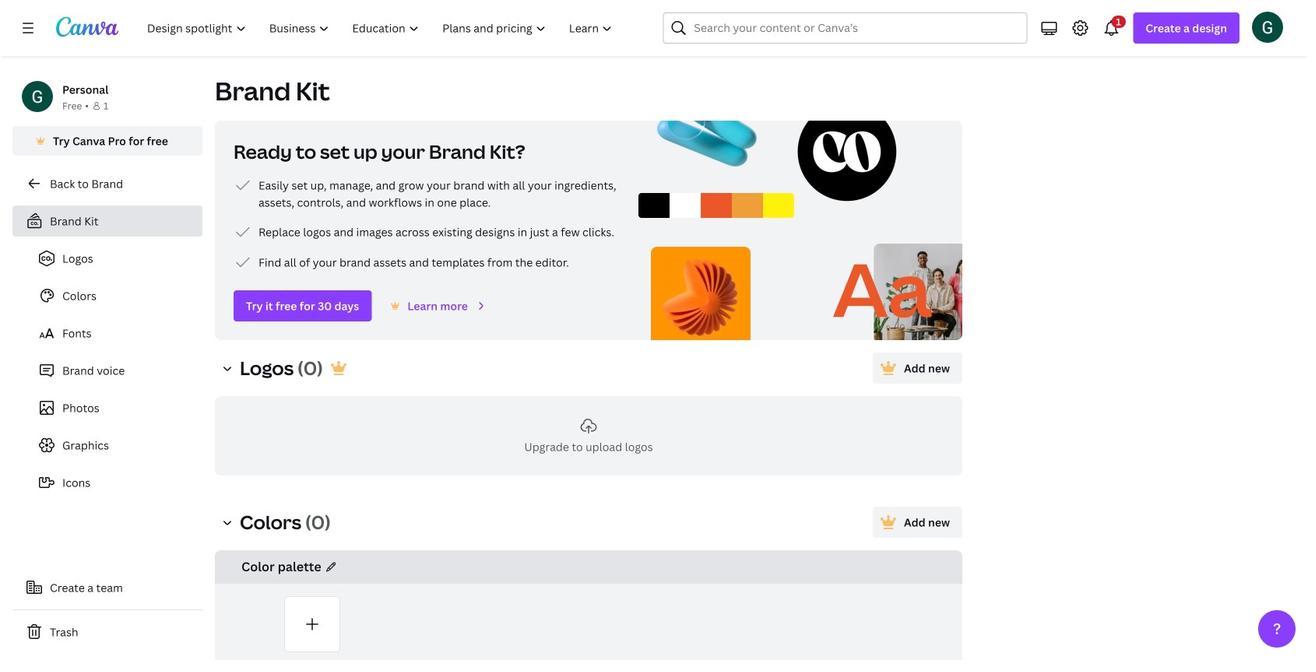 Task type: locate. For each thing, give the bounding box(es) containing it.
None search field
[[663, 12, 1028, 44]]

list
[[234, 176, 620, 272], [12, 237, 203, 499]]

greg robinson image
[[1253, 11, 1284, 43]]

1 horizontal spatial list
[[234, 176, 620, 272]]

top level navigation element
[[137, 12, 626, 44]]



Task type: vqa. For each thing, say whether or not it's contained in the screenshot.
CREATE
no



Task type: describe. For each thing, give the bounding box(es) containing it.
add a new color image
[[284, 597, 340, 653]]

0 horizontal spatial list
[[12, 237, 203, 499]]

Search search field
[[694, 13, 997, 43]]



